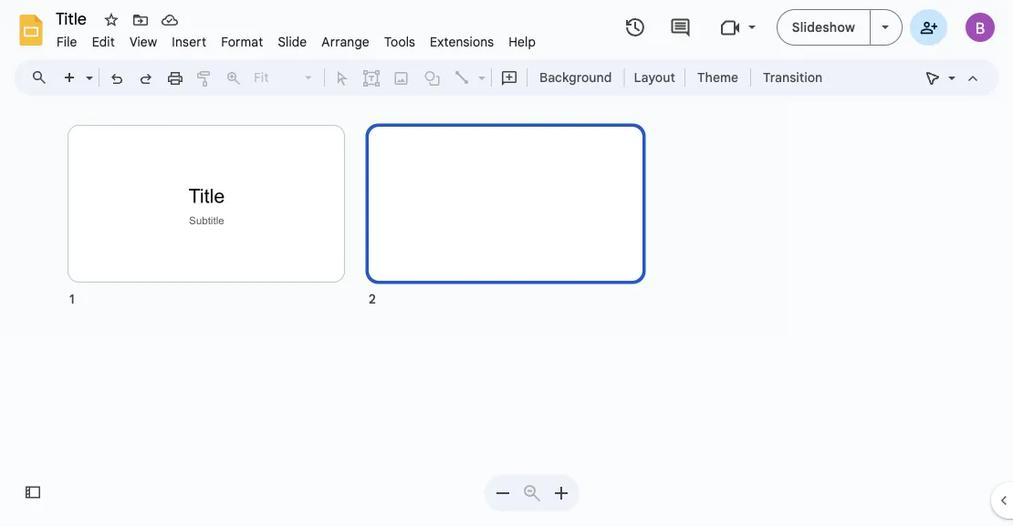 Task type: vqa. For each thing, say whether or not it's contained in the screenshot.
Report a problem to Google icon
no



Task type: locate. For each thing, give the bounding box(es) containing it.
edit menu item
[[85, 31, 122, 53]]

menu bar banner
[[0, 0, 1014, 527]]

Zoom text field
[[251, 65, 302, 90]]

format menu item
[[214, 31, 271, 53]]

transition
[[764, 69, 823, 85]]

decrease thumbnail size image
[[492, 483, 514, 505]]

file
[[57, 34, 77, 50]]

reset thumbnail size image
[[521, 483, 543, 505]]

insert image image
[[391, 65, 412, 90]]

toolbar
[[485, 476, 580, 512]]

menu bar inside menu bar banner
[[49, 24, 543, 54]]

menu bar containing file
[[49, 24, 543, 54]]

view menu item
[[122, 31, 165, 53]]

navigation
[[0, 103, 1014, 527]]

format
[[221, 34, 263, 50]]

main toolbar
[[54, 64, 832, 92]]

tools
[[384, 34, 416, 50]]

slideshow
[[793, 19, 856, 35]]

edit
[[92, 34, 115, 50]]

add
[[578, 288, 614, 314]]

slide menu item
[[271, 31, 314, 53]]

help menu item
[[502, 31, 543, 53]]

theme
[[698, 69, 739, 85]]

layout button
[[629, 64, 681, 91]]

menu bar
[[49, 24, 543, 54]]

view
[[130, 34, 157, 50]]

Star checkbox
[[99, 7, 124, 33]]

to
[[554, 288, 573, 314]]

slide
[[278, 34, 307, 50]]

transition button
[[755, 64, 831, 91]]

background
[[540, 69, 612, 85]]

mode and view toolbar
[[919, 59, 988, 96]]

insert menu item
[[165, 31, 214, 53]]



Task type: describe. For each thing, give the bounding box(es) containing it.
increase thumbnail size image
[[551, 483, 573, 505]]

Zoom field
[[248, 65, 321, 92]]

slide
[[664, 288, 709, 314]]

arrange
[[322, 34, 370, 50]]

arrange menu item
[[314, 31, 377, 53]]

shape image
[[422, 65, 443, 90]]

click to add new slide application
[[0, 0, 1014, 527]]

Menus field
[[23, 65, 63, 90]]

slideshow button
[[777, 9, 871, 46]]

layout
[[634, 69, 676, 85]]

extensions
[[430, 34, 494, 50]]

share. private to only me. image
[[921, 19, 938, 35]]

presentation options image
[[882, 26, 890, 29]]

click to add new slide
[[502, 288, 709, 314]]

Rename text field
[[49, 7, 97, 29]]

toolbar inside click to add new slide application
[[485, 476, 580, 512]]

click
[[502, 288, 548, 314]]

new
[[619, 288, 659, 314]]

help
[[509, 34, 536, 50]]

background button
[[532, 64, 621, 91]]

file menu item
[[49, 31, 85, 53]]

new slide with layout image
[[81, 66, 93, 72]]

insert
[[172, 34, 207, 50]]

extensions menu item
[[423, 31, 502, 53]]

tools menu item
[[377, 31, 423, 53]]

live pointer settings image
[[944, 66, 956, 72]]

theme button
[[689, 64, 747, 91]]



